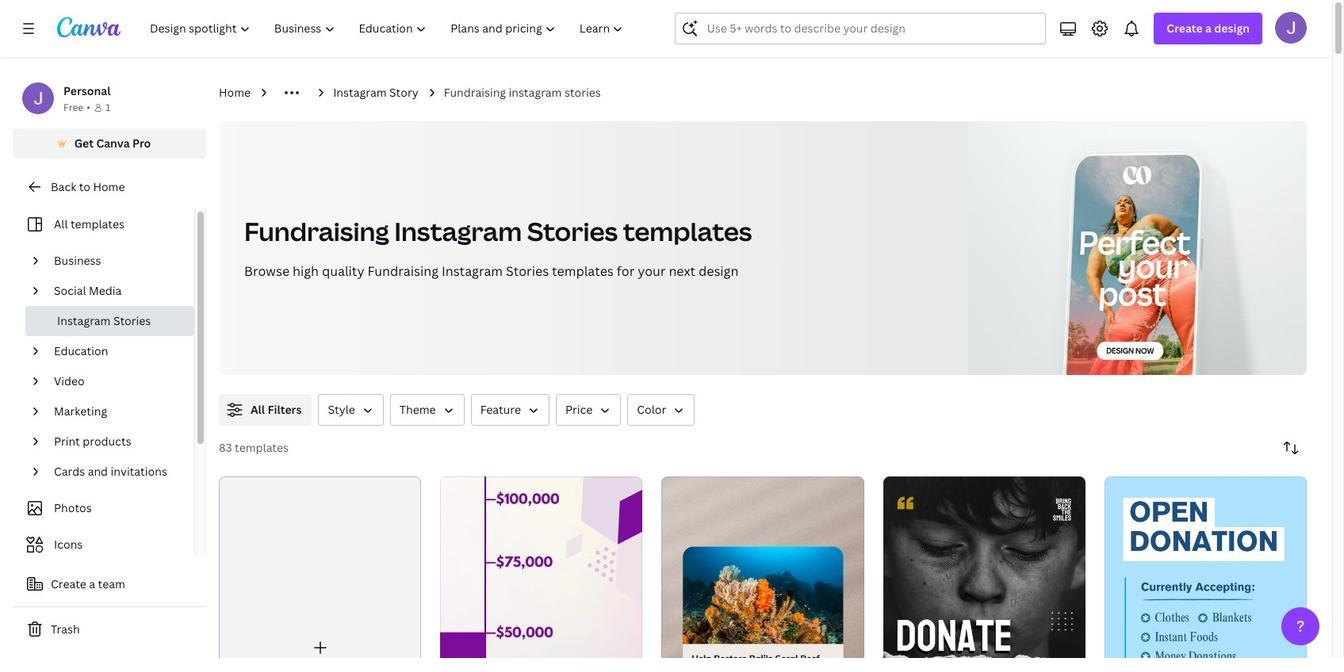 Task type: locate. For each thing, give the bounding box(es) containing it.
create a team button
[[13, 569, 206, 601]]

1 vertical spatial a
[[89, 577, 95, 592]]

trash
[[51, 622, 80, 637]]

story
[[390, 85, 419, 100]]

instagram stories
[[57, 313, 151, 328]]

video
[[54, 374, 85, 389]]

all filters
[[251, 402, 302, 417]]

0 vertical spatial design
[[1215, 21, 1250, 36]]

filters
[[268, 402, 302, 417]]

business link
[[48, 246, 185, 276]]

get canva pro button
[[13, 129, 206, 159]]

photos link
[[22, 494, 185, 524]]

color button
[[628, 394, 695, 426]]

your
[[638, 263, 666, 280]]

instagram story link
[[333, 84, 419, 102]]

0 vertical spatial all
[[54, 217, 68, 232]]

education
[[54, 344, 108, 359]]

for
[[617, 263, 635, 280]]

products
[[83, 434, 131, 449]]

templates
[[623, 214, 753, 248], [71, 217, 125, 232], [552, 263, 614, 280], [235, 440, 289, 455]]

design right next
[[699, 263, 739, 280]]

create a design button
[[1155, 13, 1263, 44]]

personal
[[63, 83, 111, 98]]

create
[[1167, 21, 1203, 36], [51, 577, 86, 592]]

all for all filters
[[251, 402, 265, 417]]

fundraising for fundraising instagram stories
[[444, 85, 506, 100]]

0 horizontal spatial design
[[699, 263, 739, 280]]

design left jacob simon icon
[[1215, 21, 1250, 36]]

1 vertical spatial home
[[93, 179, 125, 194]]

a inside dropdown button
[[1206, 21, 1212, 36]]

1 horizontal spatial a
[[1206, 21, 1212, 36]]

0 vertical spatial stories
[[527, 214, 618, 248]]

stories
[[527, 214, 618, 248], [506, 263, 549, 280], [113, 313, 151, 328]]

templates down back to home
[[71, 217, 125, 232]]

next
[[669, 263, 696, 280]]

cards
[[54, 464, 85, 479]]

all down back
[[54, 217, 68, 232]]

1
[[105, 101, 111, 114]]

create for create a design
[[1167, 21, 1203, 36]]

quality
[[322, 263, 365, 280]]

cards and invitations
[[54, 464, 167, 479]]

1 vertical spatial create
[[51, 577, 86, 592]]

light blue and navy flat illustration open donation instagram story image
[[1105, 477, 1308, 659]]

fundraising right the quality
[[368, 263, 439, 280]]

1 horizontal spatial create
[[1167, 21, 1203, 36]]

design inside create a design dropdown button
[[1215, 21, 1250, 36]]

create inside button
[[51, 577, 86, 592]]

get
[[74, 136, 94, 151]]

stories up for
[[527, 214, 618, 248]]

Search search field
[[707, 13, 1037, 44]]

fundraising left instagram
[[444, 85, 506, 100]]

cards and invitations link
[[48, 457, 185, 487]]

purple geometric donate today fundraising goal instagram story image
[[441, 477, 643, 659]]

price button
[[556, 394, 621, 426]]

83 templates
[[219, 440, 289, 455]]

instagram
[[333, 85, 387, 100], [395, 214, 522, 248], [442, 263, 503, 280], [57, 313, 111, 328]]

1 vertical spatial all
[[251, 402, 265, 417]]

all
[[54, 217, 68, 232], [251, 402, 265, 417]]

color
[[637, 402, 667, 417]]

•
[[87, 101, 90, 114]]

1 vertical spatial stories
[[506, 263, 549, 280]]

instagram left story
[[333, 85, 387, 100]]

style
[[328, 402, 355, 417]]

0 vertical spatial a
[[1206, 21, 1212, 36]]

0 vertical spatial home
[[219, 85, 251, 100]]

2 vertical spatial fundraising
[[368, 263, 439, 280]]

all left the filters
[[251, 402, 265, 417]]

0 vertical spatial fundraising
[[444, 85, 506, 100]]

back to home
[[51, 179, 125, 194]]

trash link
[[13, 614, 206, 646]]

0 horizontal spatial all
[[54, 217, 68, 232]]

design
[[1215, 21, 1250, 36], [699, 263, 739, 280]]

all for all templates
[[54, 217, 68, 232]]

all inside button
[[251, 402, 265, 417]]

create for create a team
[[51, 577, 86, 592]]

print products link
[[48, 427, 185, 457]]

social media
[[54, 283, 122, 298]]

1 horizontal spatial design
[[1215, 21, 1250, 36]]

0 horizontal spatial a
[[89, 577, 95, 592]]

0 vertical spatial create
[[1167, 21, 1203, 36]]

1 horizontal spatial home
[[219, 85, 251, 100]]

0 horizontal spatial create
[[51, 577, 86, 592]]

create a team
[[51, 577, 125, 592]]

create inside dropdown button
[[1167, 21, 1203, 36]]

social
[[54, 283, 86, 298]]

fundraising up high
[[244, 214, 389, 248]]

stories
[[565, 85, 601, 100]]

create a design
[[1167, 21, 1250, 36]]

feature button
[[471, 394, 550, 426]]

business
[[54, 253, 101, 268]]

fundraising for fundraising instagram stories templates
[[244, 214, 389, 248]]

to
[[79, 179, 90, 194]]

back
[[51, 179, 76, 194]]

instagram up education
[[57, 313, 111, 328]]

video link
[[48, 367, 185, 397]]

1 horizontal spatial all
[[251, 402, 265, 417]]

a inside button
[[89, 577, 95, 592]]

fundraising instagram stories templates image
[[969, 121, 1308, 375], [1066, 155, 1201, 396]]

templates up next
[[623, 214, 753, 248]]

None search field
[[676, 13, 1047, 44]]

home
[[219, 85, 251, 100], [93, 179, 125, 194]]

1 vertical spatial fundraising
[[244, 214, 389, 248]]

stories down fundraising instagram stories templates
[[506, 263, 549, 280]]

fundraising
[[444, 85, 506, 100], [244, 214, 389, 248], [368, 263, 439, 280]]

canva
[[96, 136, 130, 151]]

all filters button
[[219, 394, 312, 426]]

pro
[[132, 136, 151, 151]]

stories down 'social media' link
[[113, 313, 151, 328]]

ui/ux inspired donation fundraising instagram story image
[[662, 477, 865, 659]]

team
[[98, 577, 125, 592]]

a
[[1206, 21, 1212, 36], [89, 577, 95, 592]]

icons
[[54, 537, 83, 552]]



Task type: vqa. For each thing, say whether or not it's contained in the screenshot.
"Untitled" for Recent
no



Task type: describe. For each thing, give the bounding box(es) containing it.
templates right 83
[[235, 440, 289, 455]]

fundraising instagram stories templates
[[244, 214, 753, 248]]

print products
[[54, 434, 131, 449]]

theme
[[400, 402, 436, 417]]

all templates link
[[22, 209, 185, 240]]

instagram
[[509, 85, 562, 100]]

invitations
[[111, 464, 167, 479]]

2 vertical spatial stories
[[113, 313, 151, 328]]

style button
[[319, 394, 384, 426]]

fundraising instagram stories
[[444, 85, 601, 100]]

marketing link
[[48, 397, 185, 427]]

a for team
[[89, 577, 95, 592]]

education link
[[48, 336, 185, 367]]

templates left for
[[552, 263, 614, 280]]

jacob simon image
[[1276, 12, 1308, 44]]

feature
[[481, 402, 521, 417]]

83
[[219, 440, 232, 455]]

print
[[54, 434, 80, 449]]

top level navigation element
[[140, 13, 638, 44]]

a for design
[[1206, 21, 1212, 36]]

theme button
[[390, 394, 465, 426]]

black and white modern charity poster instagram story image
[[884, 477, 1086, 659]]

instagram down fundraising instagram stories templates
[[442, 263, 503, 280]]

marketing
[[54, 404, 107, 419]]

and
[[88, 464, 108, 479]]

media
[[89, 283, 122, 298]]

instagram up browse high quality fundraising instagram stories templates for your next design
[[395, 214, 522, 248]]

high
[[293, 263, 319, 280]]

icons link
[[22, 530, 185, 560]]

price
[[566, 402, 593, 417]]

browse high quality fundraising instagram stories templates for your next design
[[244, 263, 739, 280]]

Sort by button
[[1276, 432, 1308, 464]]

1 vertical spatial design
[[699, 263, 739, 280]]

free •
[[63, 101, 90, 114]]

photos
[[54, 501, 92, 516]]

get canva pro
[[74, 136, 151, 151]]

instagram story
[[333, 85, 419, 100]]

social media link
[[48, 276, 185, 306]]

browse
[[244, 263, 290, 280]]

all templates
[[54, 217, 125, 232]]

0 horizontal spatial home
[[93, 179, 125, 194]]

free
[[63, 101, 84, 114]]

back to home link
[[13, 171, 206, 203]]

home link
[[219, 84, 251, 102]]



